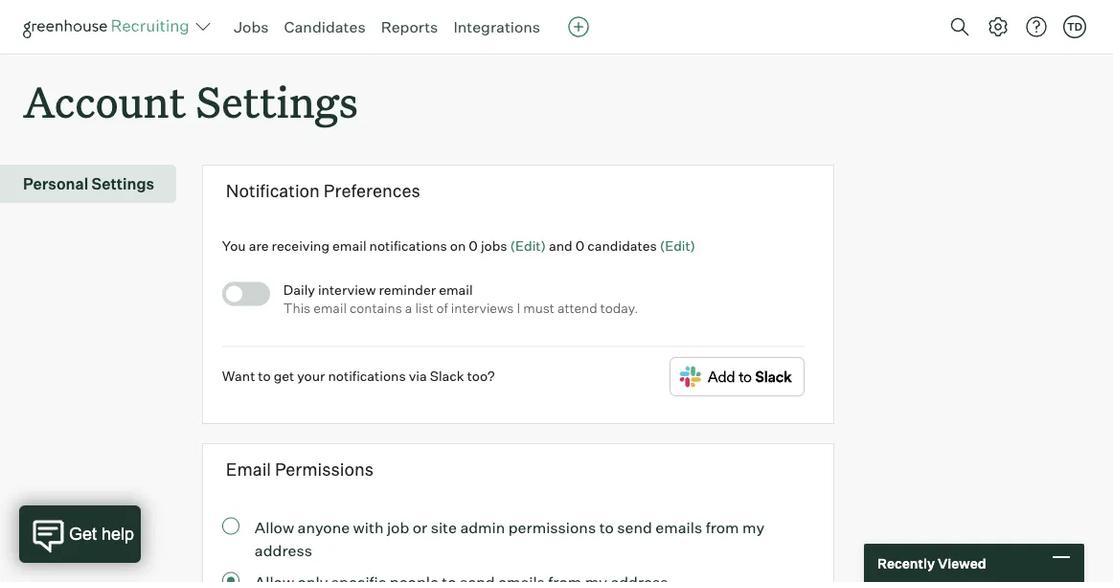 Task type: vqa. For each thing, say whether or not it's contained in the screenshot.
Settings to the right
yes



Task type: describe. For each thing, give the bounding box(es) containing it.
this
[[283, 300, 311, 317]]

reports
[[381, 17, 438, 36]]

notification preferences
[[226, 180, 420, 201]]

viewed
[[938, 555, 986, 572]]

contains
[[350, 300, 402, 317]]

personal settings link
[[23, 173, 169, 196]]

too?
[[467, 367, 495, 384]]

you are receiving email notifications on 0 jobs (edit) and 0 candidates (edit)
[[222, 237, 696, 254]]

2 0 from the left
[[576, 237, 585, 254]]

account
[[23, 73, 186, 129]]

a
[[405, 300, 412, 317]]

td button
[[1060, 11, 1090, 42]]

want to get your notifications via slack too?
[[222, 367, 495, 384]]

settings for personal settings
[[92, 175, 154, 194]]

get
[[274, 367, 294, 384]]

td button
[[1063, 15, 1086, 38]]

job
[[387, 518, 409, 537]]

emails
[[656, 518, 702, 537]]

are
[[249, 237, 269, 254]]

attend
[[557, 300, 598, 317]]

reminder
[[379, 281, 436, 298]]

jobs link
[[234, 17, 269, 36]]

notifications for on
[[369, 237, 447, 254]]

allow anyone with job or site admin permissions to send emails from my address
[[255, 518, 765, 560]]

candidates
[[284, 17, 366, 36]]

site
[[431, 518, 457, 537]]

your
[[297, 367, 325, 384]]

of
[[436, 300, 448, 317]]

i
[[517, 300, 520, 317]]

candidates link
[[284, 17, 366, 36]]

on
[[450, 237, 466, 254]]

notification
[[226, 180, 320, 201]]

slack
[[430, 367, 464, 384]]

from
[[706, 518, 739, 537]]

recently
[[878, 555, 935, 572]]

and
[[549, 237, 573, 254]]

daily interview reminder email this email contains a list of interviews i must attend today.
[[283, 281, 639, 317]]

my
[[743, 518, 765, 537]]

must
[[523, 300, 555, 317]]

integrations link
[[454, 17, 540, 36]]

jobs
[[481, 237, 507, 254]]



Task type: locate. For each thing, give the bounding box(es) containing it.
candidates
[[587, 237, 657, 254]]

(edit) left the and on the top of the page
[[510, 237, 546, 254]]

0 vertical spatial to
[[258, 367, 271, 384]]

account settings
[[23, 73, 358, 129]]

receiving
[[272, 237, 330, 254]]

permissions
[[508, 518, 596, 537]]

0 vertical spatial settings
[[196, 73, 358, 129]]

want
[[222, 367, 255, 384]]

list
[[415, 300, 434, 317]]

to
[[258, 367, 271, 384], [599, 518, 614, 537]]

1 vertical spatial notifications
[[328, 367, 406, 384]]

you
[[222, 237, 246, 254]]

td
[[1067, 20, 1083, 33]]

today.
[[601, 300, 639, 317]]

btn add to slack image
[[670, 357, 805, 397]]

preferences
[[324, 180, 420, 201]]

btn-add-to-slack link
[[670, 357, 805, 400]]

2 (edit) from the left
[[660, 237, 696, 254]]

or
[[413, 518, 427, 537]]

to inside allow anyone with job or site admin permissions to send emails from my address
[[599, 518, 614, 537]]

jobs
[[234, 17, 269, 36]]

0 horizontal spatial (edit) link
[[510, 237, 546, 254]]

allow
[[255, 518, 294, 537]]

via
[[409, 367, 427, 384]]

anyone
[[298, 518, 350, 537]]

settings
[[196, 73, 358, 129], [92, 175, 154, 194]]

1 horizontal spatial (edit) link
[[660, 237, 696, 254]]

(edit) right candidates at the right top
[[660, 237, 696, 254]]

recently viewed
[[878, 555, 986, 572]]

email up of
[[439, 281, 473, 298]]

personal
[[23, 175, 88, 194]]

1 (edit) link from the left
[[510, 237, 546, 254]]

1 (edit) from the left
[[510, 237, 546, 254]]

0 horizontal spatial to
[[258, 367, 271, 384]]

settings for account settings
[[196, 73, 358, 129]]

notifications up reminder
[[369, 237, 447, 254]]

(edit) link right candidates at the right top
[[660, 237, 696, 254]]

send
[[617, 518, 652, 537]]

notifications
[[369, 237, 447, 254], [328, 367, 406, 384]]

(edit) link
[[510, 237, 546, 254], [660, 237, 696, 254]]

0
[[469, 237, 478, 254], [576, 237, 585, 254]]

email up interview
[[332, 237, 367, 254]]

1 vertical spatial email
[[439, 281, 473, 298]]

0 right the and on the top of the page
[[576, 237, 585, 254]]

checkmark image
[[231, 287, 245, 300]]

email down interview
[[314, 300, 347, 317]]

search image
[[948, 15, 971, 38]]

0 vertical spatial notifications
[[369, 237, 447, 254]]

permissions
[[275, 458, 374, 480]]

1 vertical spatial to
[[599, 518, 614, 537]]

1 horizontal spatial settings
[[196, 73, 358, 129]]

2 vertical spatial email
[[314, 300, 347, 317]]

daily
[[283, 281, 315, 298]]

notifications for via
[[328, 367, 406, 384]]

(edit)
[[510, 237, 546, 254], [660, 237, 696, 254]]

email permissions
[[226, 458, 374, 480]]

notifications left the via
[[328, 367, 406, 384]]

0 vertical spatial email
[[332, 237, 367, 254]]

admin
[[460, 518, 505, 537]]

email for reminder
[[439, 281, 473, 298]]

with
[[353, 518, 384, 537]]

email
[[332, 237, 367, 254], [439, 281, 473, 298], [314, 300, 347, 317]]

configure image
[[987, 15, 1010, 38]]

1 horizontal spatial to
[[599, 518, 614, 537]]

to left the get
[[258, 367, 271, 384]]

email for receiving
[[332, 237, 367, 254]]

0 right on
[[469, 237, 478, 254]]

0 horizontal spatial 0
[[469, 237, 478, 254]]

interview
[[318, 281, 376, 298]]

interviews
[[451, 300, 514, 317]]

1 0 from the left
[[469, 237, 478, 254]]

(edit) link left the and on the top of the page
[[510, 237, 546, 254]]

1 horizontal spatial (edit)
[[660, 237, 696, 254]]

1 vertical spatial settings
[[92, 175, 154, 194]]

2 (edit) link from the left
[[660, 237, 696, 254]]

greenhouse recruiting image
[[23, 15, 195, 38]]

integrations
[[454, 17, 540, 36]]

settings right personal
[[92, 175, 154, 194]]

1 horizontal spatial 0
[[576, 237, 585, 254]]

personal settings
[[23, 175, 154, 194]]

address
[[255, 541, 312, 560]]

to left send
[[599, 518, 614, 537]]

0 horizontal spatial settings
[[92, 175, 154, 194]]

settings inside personal settings link
[[92, 175, 154, 194]]

settings down jobs link in the top of the page
[[196, 73, 358, 129]]

email
[[226, 458, 271, 480]]

reports link
[[381, 17, 438, 36]]

0 horizontal spatial (edit)
[[510, 237, 546, 254]]



